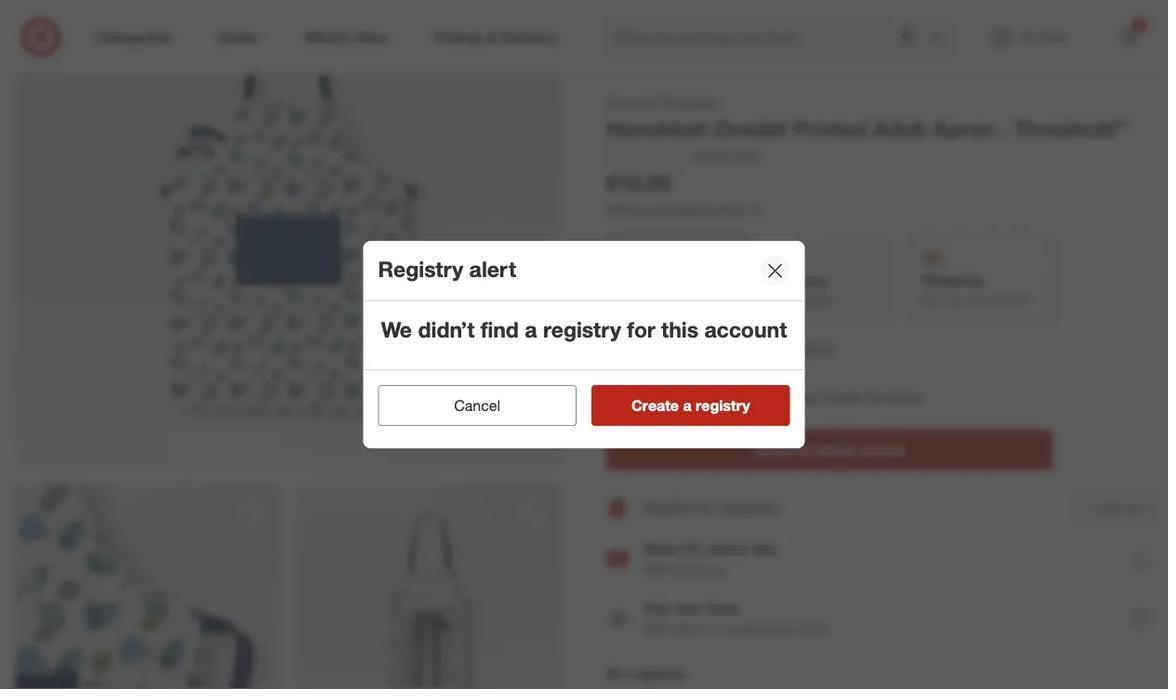 Task type: describe. For each thing, give the bounding box(es) containing it.
hanukkah
[[607, 115, 709, 141]]

threshold
[[657, 94, 715, 110]]

not available
[[619, 293, 683, 307]]

eligible for registries
[[644, 499, 779, 517]]

every
[[709, 540, 747, 558]]

at
[[607, 664, 622, 683]]

hours
[[709, 388, 746, 406]]

registry
[[378, 256, 464, 282]]

2 link
[[1109, 17, 1150, 58]]

cancel
[[454, 396, 501, 414]]

add
[[1100, 501, 1120, 515]]

when
[[607, 202, 640, 218]]

near
[[674, 367, 706, 385]]

show
[[755, 441, 794, 459]]

available inside delivery not available
[[792, 293, 835, 307]]

hanukkah dreidel printed adult apron - threshold&#8482;, 3 of 4 image
[[296, 484, 562, 689]]

-
[[1000, 115, 1008, 141]]

we didn't find a registry for this account
[[381, 316, 787, 342]]

at
[[667, 338, 680, 356]]

day
[[751, 540, 777, 558]]

0 horizontal spatial the
[[713, 147, 731, 163]]

stock
[[817, 441, 856, 459]]

shop
[[607, 94, 637, 110]]

1 horizontal spatial over
[[771, 621, 796, 638]]

redcard
[[673, 562, 725, 578]]

item
[[1124, 501, 1145, 515]]

santa barbara galleria button
[[684, 336, 834, 358]]

pay over time with affirm on orders over $100
[[644, 600, 828, 638]]

available near you ready within 2 hours for pickup inside the store
[[607, 367, 923, 406]]

didn't
[[418, 316, 475, 342]]

show in-stock stores button
[[607, 430, 1053, 471]]

0 horizontal spatial registry
[[543, 316, 621, 342]]

inside
[[821, 388, 860, 406]]

$100
[[799, 621, 828, 638]]

in-
[[799, 441, 817, 459]]

2 vertical spatial for
[[696, 499, 714, 517]]

shop all threshold hanukkah dreidel printed adult apron - threshold™
[[607, 94, 1129, 141]]

not available button
[[607, 235, 750, 322]]

registries
[[718, 499, 779, 517]]

threshold™
[[1014, 115, 1129, 141]]

this
[[662, 316, 699, 342]]

for inside dialog
[[627, 316, 656, 342]]

be the first! link
[[607, 146, 760, 164]]

alert
[[469, 256, 516, 282]]

delivery
[[771, 272, 828, 290]]

shipping get it by wed, nov 22
[[921, 271, 1030, 307]]

add item
[[1100, 501, 1145, 515]]

pay
[[644, 600, 670, 618]]

sold
[[635, 338, 663, 356]]

hanukkah dreidel printed adult apron - threshold&#8482;, 1 of 4 image
[[15, 0, 562, 469]]

affirm
[[673, 621, 708, 638]]

stores
[[861, 441, 905, 459]]

apron
[[933, 115, 994, 141]]

santa
[[684, 338, 722, 356]]

with inside pay over time with affirm on orders over $100
[[644, 621, 670, 638]]

hanukkah dreidel printed adult apron - threshold&#8482;, 2 of 4 image
[[15, 484, 281, 689]]

within
[[653, 388, 692, 406]]

adult
[[873, 115, 927, 141]]

0 vertical spatial a
[[525, 316, 537, 342]]

we
[[381, 316, 412, 342]]

purchased
[[644, 202, 706, 218]]

dialog containing registry alert
[[363, 241, 805, 448]]

wed,
[[967, 293, 992, 307]]

with inside 'save 5% every day with redcard'
[[644, 562, 670, 578]]

the inside available near you ready within 2 hours for pickup inside the store
[[865, 388, 886, 406]]

account
[[705, 316, 787, 342]]

available inside button
[[640, 293, 683, 307]]

0 vertical spatial over
[[674, 600, 704, 618]]

delivery not available
[[771, 272, 835, 307]]

cancel button
[[378, 385, 577, 426]]

time
[[708, 600, 739, 618]]

not for not sold at santa barbara galleria
[[607, 338, 631, 356]]

online
[[710, 202, 745, 218]]



Task type: vqa. For each thing, say whether or not it's contained in the screenshot.
years
no



Task type: locate. For each thing, give the bounding box(es) containing it.
1 vertical spatial with
[[644, 621, 670, 638]]

1 horizontal spatial the
[[865, 388, 886, 406]]

1 horizontal spatial registry
[[696, 396, 750, 414]]

with
[[644, 562, 670, 578], [644, 621, 670, 638]]

1 horizontal spatial a
[[626, 664, 634, 683]]

registry down you
[[696, 396, 750, 414]]

0 horizontal spatial a
[[525, 316, 537, 342]]

1 horizontal spatial 2
[[1137, 19, 1142, 31]]

a inside 'button'
[[683, 396, 692, 414]]

find
[[481, 316, 519, 342]]

by
[[952, 293, 964, 307]]

with down pay at the right bottom of the page
[[644, 621, 670, 638]]

registry inside 'button'
[[696, 396, 750, 414]]

create a registry button
[[592, 385, 790, 426]]

0 vertical spatial registry
[[543, 316, 621, 342]]

for
[[627, 316, 656, 342], [750, 388, 768, 406], [696, 499, 714, 517]]

eligible
[[644, 499, 692, 517]]

not inside button
[[619, 293, 637, 307]]

on
[[711, 621, 726, 638]]

1 with from the top
[[644, 562, 670, 578]]

a right find
[[525, 316, 537, 342]]

a down near
[[683, 396, 692, 414]]

be
[[694, 147, 709, 163]]

0 horizontal spatial for
[[627, 316, 656, 342]]

with down save
[[644, 562, 670, 578]]

you
[[710, 367, 736, 385]]

store
[[890, 388, 923, 406]]

over up affirm
[[674, 600, 704, 618]]

ready
[[607, 388, 649, 406]]

search
[[920, 30, 965, 48]]

available
[[607, 367, 670, 385]]

save 5% every day with redcard
[[644, 540, 777, 578]]

2 inside available near you ready within 2 hours for pickup inside the store
[[696, 388, 705, 406]]

a right at
[[626, 664, 634, 683]]

22
[[1018, 293, 1030, 307]]

2 vertical spatial a
[[626, 664, 634, 683]]

glance
[[639, 664, 686, 683]]

0 horizontal spatial 2
[[696, 388, 705, 406]]

for inside available near you ready within 2 hours for pickup inside the store
[[750, 388, 768, 406]]

get
[[921, 293, 939, 307]]

registry
[[543, 316, 621, 342], [696, 396, 750, 414]]

add item button
[[1075, 493, 1154, 523]]

1 vertical spatial over
[[771, 621, 796, 638]]

1 vertical spatial 2
[[696, 388, 705, 406]]

2 horizontal spatial a
[[683, 396, 692, 414]]

not for not available
[[619, 293, 637, 307]]

all
[[641, 94, 654, 110]]

first!
[[735, 147, 760, 163]]

create
[[632, 396, 679, 414]]

not
[[619, 293, 637, 307], [771, 293, 789, 307], [607, 338, 631, 356]]

not down delivery
[[771, 293, 789, 307]]

show in-stock stores
[[755, 441, 905, 459]]

save
[[644, 540, 678, 558]]

for right the eligible
[[696, 499, 714, 517]]

0 horizontal spatial available
[[640, 293, 683, 307]]

printed
[[793, 115, 867, 141]]

1 vertical spatial the
[[865, 388, 886, 406]]

2
[[1137, 19, 1142, 31], [696, 388, 705, 406]]

0 vertical spatial for
[[627, 316, 656, 342]]

a
[[525, 316, 537, 342], [683, 396, 692, 414], [626, 664, 634, 683]]

available
[[640, 293, 683, 307], [792, 293, 835, 307]]

the left "store"
[[865, 388, 886, 406]]

galleria
[[783, 338, 834, 356]]

registry alert
[[378, 256, 516, 282]]

1 horizontal spatial available
[[792, 293, 835, 307]]

shipping
[[921, 271, 983, 289]]

$10.00
[[607, 170, 671, 196]]

What can we help you find? suggestions appear below search field
[[604, 17, 933, 58]]

not left sold
[[607, 338, 631, 356]]

1 horizontal spatial for
[[696, 499, 714, 517]]

orders
[[730, 621, 767, 638]]

a for create a registry
[[683, 396, 692, 414]]

a for at a glance
[[626, 664, 634, 683]]

5%
[[682, 540, 705, 558]]

create a registry
[[632, 396, 750, 414]]

0 vertical spatial the
[[713, 147, 731, 163]]

for right hours
[[750, 388, 768, 406]]

at a glance
[[607, 664, 686, 683]]

1 vertical spatial a
[[683, 396, 692, 414]]

over
[[674, 600, 704, 618], [771, 621, 796, 638]]

1 vertical spatial for
[[750, 388, 768, 406]]

dialog
[[363, 241, 805, 448]]

pickup
[[772, 388, 817, 406]]

when purchased online
[[607, 202, 745, 218]]

not inside delivery not available
[[771, 293, 789, 307]]

barbara
[[726, 338, 779, 356]]

nov
[[995, 293, 1015, 307]]

the right the be
[[713, 147, 731, 163]]

available up this
[[640, 293, 683, 307]]

available down delivery
[[792, 293, 835, 307]]

0 vertical spatial 2
[[1137, 19, 1142, 31]]

for down not available
[[627, 316, 656, 342]]

0 vertical spatial with
[[644, 562, 670, 578]]

over left $100
[[771, 621, 796, 638]]

it
[[943, 293, 949, 307]]

2 horizontal spatial for
[[750, 388, 768, 406]]

0 horizontal spatial over
[[674, 600, 704, 618]]

be the first!
[[694, 147, 760, 163]]

dreidel
[[715, 115, 787, 141]]

1 vertical spatial registry
[[696, 396, 750, 414]]

2 with from the top
[[644, 621, 670, 638]]

not sold at santa barbara galleria
[[607, 338, 834, 356]]

registry left sold
[[543, 316, 621, 342]]

not up sold
[[619, 293, 637, 307]]

search button
[[920, 17, 965, 61]]



